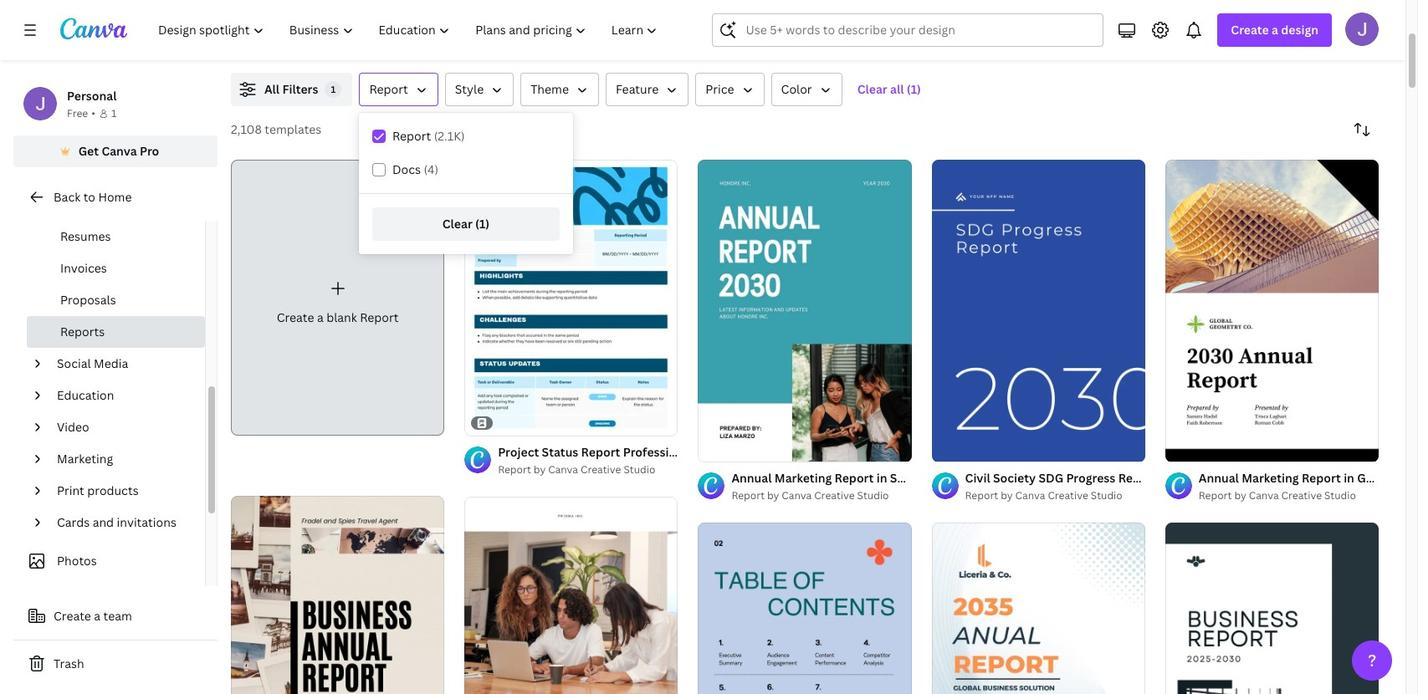Task type: describe. For each thing, give the bounding box(es) containing it.
annual marketing report in green blac report by canva creative studio
[[1199, 470, 1418, 503]]

clear for clear (1)
[[442, 216, 473, 232]]

1 of 10 for annual marketing report in sky blue white clean style image
[[710, 442, 740, 454]]

blank
[[326, 310, 357, 326]]

a for blank
[[317, 310, 324, 326]]

annual marketing report in sky blue white clean style image
[[698, 160, 912, 462]]

social media link
[[50, 348, 195, 380]]

report (2.1k)
[[392, 128, 465, 144]]

create for create a design
[[1231, 22, 1269, 38]]

create a team
[[54, 608, 132, 624]]

education link
[[50, 380, 195, 412]]

clear for clear all (1)
[[857, 81, 887, 97]]

all
[[890, 81, 904, 97]]

create a design
[[1231, 22, 1319, 38]]

price
[[706, 81, 734, 97]]

annual marketing report in green black simple style image
[[1165, 160, 1379, 462]]

green minimalist business report image
[[1165, 523, 1379, 694]]

1 vertical spatial report by canva creative studio
[[965, 489, 1123, 503]]

video
[[57, 419, 89, 435]]

home
[[98, 189, 132, 205]]

back
[[54, 189, 81, 205]]

report by canva creative studio link for 1 of 10 link for annual marketing report in green blac
[[1199, 488, 1379, 505]]

by inside the annual marketing report in sky blue white clean style report by canva creative studio
[[767, 489, 779, 503]]

docs
[[392, 161, 421, 177]]

report button
[[359, 73, 438, 106]]

blue minimalist table of contents social media report image
[[698, 523, 912, 694]]

annual marketing report in sky blue white clean style report by canva creative studio
[[732, 470, 1042, 503]]

get canva pro button
[[13, 136, 218, 167]]

1 filter options selected element
[[325, 81, 342, 98]]

theme button
[[521, 73, 599, 106]]

10 for annual marketing report in sky blue white clean style image
[[728, 442, 740, 454]]

3 10 from the left
[[1196, 442, 1207, 454]]

resumes
[[60, 228, 111, 244]]

invoices link
[[27, 253, 205, 284]]

1 of 10 link for annual marketing report in sky blue white clean style
[[698, 160, 912, 462]]

pro
[[140, 143, 159, 159]]

style inside the annual marketing report in sky blue white clean style report by canva creative studio
[[1013, 470, 1042, 486]]

2 report templates image from the left
[[1127, 0, 1274, 22]]

color
[[781, 81, 812, 97]]

back to home link
[[13, 181, 218, 214]]

personal
[[67, 88, 117, 104]]

•
[[91, 106, 95, 120]]

back to home
[[54, 189, 132, 205]]

social
[[57, 356, 91, 371]]

media
[[94, 356, 128, 371]]

create a blank report link
[[231, 160, 444, 436]]

canva inside the report by canva creative studio link
[[1015, 489, 1045, 503]]

free
[[67, 106, 88, 120]]

proposals link
[[27, 284, 205, 316]]

report by canva creative studio link for 1 of 10 link corresponding to annual marketing report in sky blue white clean style
[[732, 488, 912, 505]]

(4)
[[424, 161, 438, 177]]

clear all (1)
[[857, 81, 921, 97]]

get
[[78, 143, 99, 159]]

of for annual marketing report in sky blue white clean style image
[[717, 442, 726, 454]]

jacob simon image
[[1345, 13, 1379, 46]]

(1) inside button
[[907, 81, 921, 97]]

invoices
[[60, 260, 107, 276]]

video link
[[50, 412, 195, 443]]

clear all (1) button
[[849, 73, 929, 106]]

a for design
[[1272, 22, 1278, 38]]

trash
[[54, 656, 84, 672]]

create a design button
[[1218, 13, 1332, 47]]

beige polaroid travel agent business annual report image
[[231, 496, 444, 694]]

social media
[[57, 356, 128, 371]]

2,108 templates
[[231, 121, 322, 137]]

civil society sdg progress report in blue white simple and minimal style image
[[932, 160, 1145, 462]]

3 of from the left
[[1184, 442, 1193, 454]]

trash link
[[13, 648, 218, 681]]

create a blank report
[[277, 310, 399, 326]]

marketing link
[[50, 443, 195, 475]]

0 horizontal spatial report by canva creative studio
[[498, 463, 655, 477]]

filters
[[282, 81, 318, 97]]

Sort by button
[[1345, 113, 1379, 146]]

teal orange modern annual report image
[[932, 523, 1145, 694]]

create a blank report element
[[231, 160, 444, 436]]

products
[[87, 483, 139, 499]]

canva inside the annual marketing report in green blac report by canva creative studio
[[1249, 489, 1279, 503]]

clean
[[978, 470, 1010, 486]]

annual marketing report in sky blue white clean style link
[[732, 469, 1042, 488]]

style button
[[445, 73, 514, 106]]

marketing for annual marketing report in green blac
[[1242, 470, 1299, 486]]

feature
[[616, 81, 659, 97]]



Task type: locate. For each thing, give the bounding box(es) containing it.
white
[[942, 470, 975, 486]]

blue
[[913, 470, 939, 486]]

3 1 of 10 from the left
[[1177, 442, 1207, 454]]

report templates image
[[1022, 0, 1379, 53], [1127, 0, 1274, 22]]

in left green
[[1344, 470, 1355, 486]]

1 horizontal spatial report by canva creative studio
[[965, 489, 1123, 503]]

0 vertical spatial clear
[[857, 81, 887, 97]]

studio inside the annual marketing report in green blac report by canva creative studio
[[1324, 489, 1356, 503]]

create inside button
[[54, 608, 91, 624]]

annual for annual marketing report in green blac
[[1199, 470, 1239, 486]]

canva inside the annual marketing report in sky blue white clean style report by canva creative studio
[[782, 489, 812, 503]]

None search field
[[712, 13, 1104, 47]]

1 horizontal spatial annual
[[1199, 470, 1239, 486]]

report by canva creative studio link
[[498, 462, 678, 479], [732, 488, 912, 505], [965, 488, 1145, 505], [1199, 488, 1379, 505]]

(1)
[[907, 81, 921, 97], [475, 216, 490, 232]]

0 vertical spatial style
[[455, 81, 484, 97]]

(2.1k)
[[434, 128, 465, 144]]

creative inside the annual marketing report in sky blue white clean style report by canva creative studio
[[814, 489, 855, 503]]

report by canva creative studio
[[498, 463, 655, 477], [965, 489, 1123, 503]]

color button
[[771, 73, 842, 106]]

proposals
[[60, 292, 116, 308]]

report
[[369, 81, 408, 97], [392, 128, 431, 144], [360, 310, 399, 326], [498, 463, 531, 477], [835, 470, 874, 486], [1302, 470, 1341, 486], [732, 489, 765, 503], [965, 489, 998, 503], [1199, 489, 1232, 503]]

0 vertical spatial create
[[1231, 22, 1269, 38]]

reports
[[60, 324, 105, 340]]

2 in from the left
[[1344, 470, 1355, 486]]

and
[[93, 515, 114, 530]]

1 vertical spatial (1)
[[475, 216, 490, 232]]

2 vertical spatial create
[[54, 608, 91, 624]]

1 annual from the left
[[732, 470, 772, 486]]

10 for civil society sdg progress report in blue white simple and minimal style 'image'
[[962, 442, 973, 454]]

of
[[717, 442, 726, 454], [950, 442, 960, 454], [1184, 442, 1193, 454]]

theme
[[531, 81, 569, 97]]

a left design
[[1272, 22, 1278, 38]]

annual inside the annual marketing report in sky blue white clean style report by canva creative studio
[[732, 470, 772, 486]]

1 report templates image from the left
[[1022, 0, 1379, 53]]

studio inside the annual marketing report in sky blue white clean style report by canva creative studio
[[857, 489, 889, 503]]

0 horizontal spatial marketing
[[57, 451, 113, 467]]

a left blank
[[317, 310, 324, 326]]

create a team button
[[13, 600, 218, 633]]

10
[[728, 442, 740, 454], [962, 442, 973, 454], [1196, 442, 1207, 454]]

canva inside get canva pro button
[[102, 143, 137, 159]]

create
[[1231, 22, 1269, 38], [277, 310, 314, 326], [54, 608, 91, 624]]

a
[[1272, 22, 1278, 38], [317, 310, 324, 326], [94, 608, 100, 624]]

1 vertical spatial create
[[277, 310, 314, 326]]

all
[[264, 81, 280, 97]]

2 10 from the left
[[962, 442, 973, 454]]

1 horizontal spatial in
[[1344, 470, 1355, 486]]

marketing report in white beige clean style image
[[465, 497, 678, 694]]

a inside button
[[94, 608, 100, 624]]

clear (1)
[[442, 216, 490, 232]]

1 horizontal spatial clear
[[857, 81, 887, 97]]

marketing inside 'link'
[[57, 451, 113, 467]]

2 horizontal spatial of
[[1184, 442, 1193, 454]]

1 horizontal spatial 1 of 10
[[943, 442, 973, 454]]

clear inside button
[[857, 81, 887, 97]]

annual marketing report in green blac link
[[1199, 469, 1418, 488]]

2 horizontal spatial marketing
[[1242, 470, 1299, 486]]

of for civil society sdg progress report in blue white simple and minimal style 'image'
[[950, 442, 960, 454]]

2 horizontal spatial a
[[1272, 22, 1278, 38]]

1 of 10 link for annual marketing report in green blac
[[1165, 160, 1379, 462]]

annual
[[732, 470, 772, 486], [1199, 470, 1239, 486]]

photos link
[[23, 546, 195, 577]]

0 horizontal spatial in
[[877, 470, 887, 486]]

project status report professional doc in dark blue light blue playful abstract style image
[[465, 160, 678, 436]]

create inside dropdown button
[[1231, 22, 1269, 38]]

clear inside button
[[442, 216, 473, 232]]

docs (4)
[[392, 161, 438, 177]]

a inside dropdown button
[[1272, 22, 1278, 38]]

1 in from the left
[[877, 470, 887, 486]]

in left sky
[[877, 470, 887, 486]]

creative inside the annual marketing report in green blac report by canva creative studio
[[1281, 489, 1322, 503]]

clear
[[857, 81, 887, 97], [442, 216, 473, 232]]

0 horizontal spatial a
[[94, 608, 100, 624]]

style up (2.1k)
[[455, 81, 484, 97]]

2 horizontal spatial create
[[1231, 22, 1269, 38]]

report by canva creative studio link for 2nd 1 of 10 link from right
[[965, 488, 1145, 505]]

invitations
[[117, 515, 176, 530]]

1 1 of 10 from the left
[[710, 442, 740, 454]]

free •
[[67, 106, 95, 120]]

style
[[455, 81, 484, 97], [1013, 470, 1042, 486]]

0 vertical spatial report by canva creative studio
[[498, 463, 655, 477]]

3 1 of 10 link from the left
[[1165, 160, 1379, 462]]

marketing for annual marketing report in sky blue white clean style
[[775, 470, 832, 486]]

2 of from the left
[[950, 442, 960, 454]]

2 vertical spatial a
[[94, 608, 100, 624]]

photos
[[57, 553, 97, 569]]

clear (1) button
[[372, 207, 560, 241]]

2 horizontal spatial 1 of 10 link
[[1165, 160, 1379, 462]]

marketing inside the annual marketing report in green blac report by canva creative studio
[[1242, 470, 1299, 486]]

0 horizontal spatial style
[[455, 81, 484, 97]]

get canva pro
[[78, 143, 159, 159]]

1 horizontal spatial create
[[277, 310, 314, 326]]

by
[[534, 463, 546, 477], [767, 489, 779, 503], [1001, 489, 1013, 503], [1234, 489, 1247, 503]]

1 vertical spatial clear
[[442, 216, 473, 232]]

0 horizontal spatial 1 of 10
[[710, 442, 740, 454]]

cards
[[57, 515, 90, 530]]

green
[[1357, 470, 1392, 486]]

Search search field
[[746, 14, 1093, 46]]

create left team on the left bottom of page
[[54, 608, 91, 624]]

a for team
[[94, 608, 100, 624]]

in inside the annual marketing report in green blac report by canva creative studio
[[1344, 470, 1355, 486]]

0 horizontal spatial create
[[54, 608, 91, 624]]

0 horizontal spatial 1 of 10 link
[[698, 160, 912, 462]]

1 10 from the left
[[728, 442, 740, 454]]

studio
[[624, 463, 655, 477], [857, 489, 889, 503], [1091, 489, 1123, 503], [1324, 489, 1356, 503]]

to
[[83, 189, 95, 205]]

1 horizontal spatial of
[[950, 442, 960, 454]]

2 1 of 10 from the left
[[943, 442, 973, 454]]

cards and invitations link
[[50, 507, 195, 539]]

0 horizontal spatial of
[[717, 442, 726, 454]]

a left team on the left bottom of page
[[94, 608, 100, 624]]

in for sky
[[877, 470, 887, 486]]

1 vertical spatial style
[[1013, 470, 1042, 486]]

marketing
[[57, 451, 113, 467], [775, 470, 832, 486], [1242, 470, 1299, 486]]

annual inside the annual marketing report in green blac report by canva creative studio
[[1199, 470, 1239, 486]]

in inside the annual marketing report in sky blue white clean style report by canva creative studio
[[877, 470, 887, 486]]

0 horizontal spatial (1)
[[475, 216, 490, 232]]

create for create a team
[[54, 608, 91, 624]]

0 horizontal spatial clear
[[442, 216, 473, 232]]

cards and invitations
[[57, 515, 176, 530]]

0 vertical spatial (1)
[[907, 81, 921, 97]]

in for green
[[1344, 470, 1355, 486]]

2 1 of 10 link from the left
[[932, 160, 1145, 462]]

create for create a blank report
[[277, 310, 314, 326]]

0 vertical spatial a
[[1272, 22, 1278, 38]]

1 horizontal spatial a
[[317, 310, 324, 326]]

in
[[877, 470, 887, 486], [1344, 470, 1355, 486]]

1 vertical spatial a
[[317, 310, 324, 326]]

create left design
[[1231, 22, 1269, 38]]

design
[[1281, 22, 1319, 38]]

2,108
[[231, 121, 262, 137]]

0 horizontal spatial 10
[[728, 442, 740, 454]]

create left blank
[[277, 310, 314, 326]]

feature button
[[606, 73, 689, 106]]

1 horizontal spatial marketing
[[775, 470, 832, 486]]

marketing inside the annual marketing report in sky blue white clean style report by canva creative studio
[[775, 470, 832, 486]]

by inside the annual marketing report in green blac report by canva creative studio
[[1234, 489, 1247, 503]]

0 horizontal spatial annual
[[732, 470, 772, 486]]

2 horizontal spatial 1 of 10
[[1177, 442, 1207, 454]]

1 horizontal spatial style
[[1013, 470, 1042, 486]]

report inside button
[[369, 81, 408, 97]]

print products
[[57, 483, 139, 499]]

1 of 10
[[710, 442, 740, 454], [943, 442, 973, 454], [1177, 442, 1207, 454]]

price button
[[696, 73, 764, 106]]

2 horizontal spatial 10
[[1196, 442, 1207, 454]]

1 horizontal spatial (1)
[[907, 81, 921, 97]]

1 of 10 link
[[698, 160, 912, 462], [932, 160, 1145, 462], [1165, 160, 1379, 462]]

2 annual from the left
[[1199, 470, 1239, 486]]

annual for annual marketing report in sky blue white clean style
[[732, 470, 772, 486]]

1 of from the left
[[717, 442, 726, 454]]

resumes link
[[27, 221, 205, 253]]

1 of 10 for civil society sdg progress report in blue white simple and minimal style 'image'
[[943, 442, 973, 454]]

print products link
[[50, 475, 195, 507]]

canva
[[102, 143, 137, 159], [548, 463, 578, 477], [782, 489, 812, 503], [1015, 489, 1045, 503], [1249, 489, 1279, 503]]

sky
[[890, 470, 910, 486]]

all filters
[[264, 81, 318, 97]]

style inside the style button
[[455, 81, 484, 97]]

team
[[103, 608, 132, 624]]

1 1 of 10 link from the left
[[698, 160, 912, 462]]

blac
[[1395, 470, 1418, 486]]

templates
[[265, 121, 322, 137]]

print
[[57, 483, 84, 499]]

education
[[57, 387, 114, 403]]

top level navigation element
[[147, 13, 672, 47]]

1
[[331, 83, 336, 95], [111, 106, 117, 120], [710, 442, 715, 454], [943, 442, 948, 454], [1177, 442, 1182, 454]]

1 horizontal spatial 1 of 10 link
[[932, 160, 1145, 462]]

(1) inside button
[[475, 216, 490, 232]]

1 horizontal spatial 10
[[962, 442, 973, 454]]

creative
[[581, 463, 621, 477], [814, 489, 855, 503], [1048, 489, 1088, 503], [1281, 489, 1322, 503]]

style right clean
[[1013, 470, 1042, 486]]



Task type: vqa. For each thing, say whether or not it's contained in the screenshot.
Create a design "dropdown button"
yes



